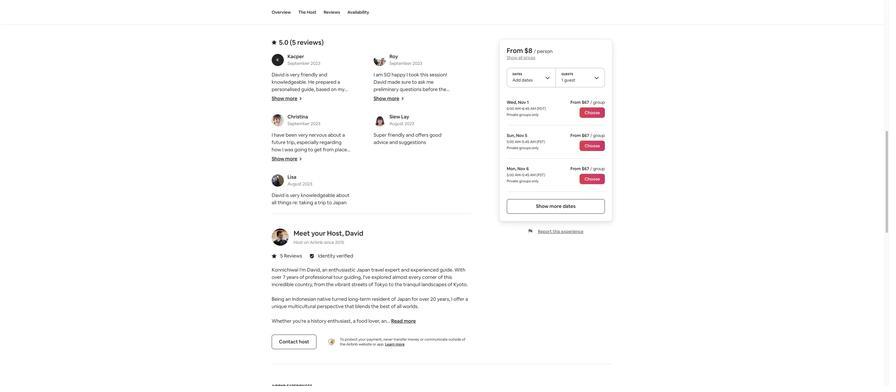 Task type: describe. For each thing, give the bounding box(es) containing it.
siew
[[390, 114, 400, 120]]

money
[[408, 337, 420, 342]]

during inside david is very friendly and knowledgeable. he prepared a personalised guide, based on my areas of interest and my trip schedule. during our call, i learned about various interesting places and experiences to visit.
[[294, 101, 309, 107]]

show up report
[[536, 203, 549, 210]]

dates for dates add dates
[[522, 77, 533, 83]]

a right into
[[429, 123, 431, 129]]

kind
[[389, 152, 398, 158]]

i inside david is very friendly and knowledgeable. he prepared a personalised guide, based on my areas of interest and my trip schedule. during our call, i learned about various interesting places and experiences to visit.
[[329, 101, 330, 107]]

outside
[[449, 337, 461, 342]]

so
[[384, 72, 391, 78]]

contact host button
[[272, 335, 317, 350]]

august inside siew lay august 2023
[[390, 121, 404, 126]]

david inside meet your host, david host on airbnb since 2015
[[345, 229, 364, 238]]

importantly
[[374, 167, 400, 173]]

he
[[308, 79, 315, 85]]

is for david is very knowledgeable about all things re: taking a trip to japan
[[286, 192, 289, 199]]

nov for wed,
[[518, 100, 526, 105]]

responses,
[[297, 176, 321, 182]]

super
[[374, 132, 387, 138]]

a left food
[[353, 318, 356, 325]]

0 vertical spatial was
[[285, 147, 293, 153]]

to inside david is very friendly and knowledgeable. he prepared a personalised guide, based on my areas of interest and my trip schedule. during our call, i learned about various interesting places and experiences to visit.
[[310, 115, 315, 122]]

protect
[[345, 337, 358, 342]]

siew lay image
[[374, 114, 386, 126]]

$8
[[525, 46, 533, 55]]

wed,
[[507, 100, 517, 105]]

whole
[[430, 174, 443, 180]]

i right how
[[282, 147, 284, 153]]

detailed
[[432, 123, 451, 129]]

lot
[[410, 108, 416, 115]]

app.
[[377, 342, 385, 347]]

and up english,
[[400, 152, 408, 158]]

website
[[359, 342, 372, 347]]

and up prepared
[[319, 72, 327, 78]]

personalised
[[272, 86, 300, 93]]

more right learn at the left bottom of the page
[[396, 342, 405, 347]]

my inside i am so happy i took this session! david made sure to ask me preliminary questions before the conversation. during the conversation he heard my wishes and then gave a lot of recommendations and arranged things i had in mind, into a detailed schedule. in the end an entire itinerary will be sent(!!!).  i really recommend this experience, david is very kind and considerate, with excellent english, and most importantly a very broad knowledge of japan as a whole in a variety of destinations. high value for money.
[[425, 101, 431, 107]]

the down before at the top
[[421, 94, 429, 100]]

before
[[423, 86, 438, 93]]

1 horizontal spatial or
[[420, 337, 424, 342]]

of left kyoto.
[[448, 282, 453, 288]]

groups for 1
[[519, 112, 531, 117]]

airbnb inside meet your host, david host on airbnb since 2015
[[310, 240, 323, 245]]

the
[[298, 9, 306, 15]]

and up suggestions
[[406, 132, 414, 138]]

japan inside konnichiwa! i'm david, an enthusiastic japan travel expert and experienced guide. with over 7 years of professional tour guiding, i've explored almost every corner of this incredible country, from the vibrant streets of tokyo to the tranquil landscapes of kyoto.
[[357, 267, 370, 273]]

choose for mon, nov 6
[[585, 176, 600, 182]]

david is very friendly and knowledgeable. he prepared a personalised guide, based on my areas of interest and my trip schedule. during our call, i learned about various interesting places and experiences to visit.
[[272, 72, 348, 122]]

things inside the david is very knowledgeable about all things re: taking a trip to japan
[[278, 200, 292, 206]]

david down am
[[374, 79, 387, 85]]

your inside to protect your payment, never transfer money or communicate outside of the airbnb website or app.
[[359, 337, 366, 342]]

with inside i am so happy i took this session! david made sure to ask me preliminary questions before the conversation. during the conversation he heard my wishes and then gave a lot of recommendations and arranged things i had in mind, into a detailed schedule. in the end an entire itinerary will be sent(!!!).  i really recommend this experience, david is very kind and considerate, with excellent english, and most importantly a very broad knowledge of japan as a whole in a variety of destinations. high value for money.
[[438, 152, 448, 158]]

areas
[[272, 94, 284, 100]]

host inside button
[[307, 9, 317, 15]]

multicultural
[[288, 304, 316, 310]]

japan inside the david is very knowledgeable about all things re: taking a trip to japan
[[333, 200, 347, 206]]

a right whole
[[449, 174, 452, 180]]

5:00 for mon,
[[507, 173, 514, 178]]

show more dates link
[[507, 199, 605, 214]]

a inside david is very friendly and knowledgeable. he prepared a personalised guide, based on my areas of interest and my trip schedule. during our call, i learned about various interesting places and experiences to visit.
[[338, 79, 340, 85]]

and up broad
[[413, 159, 422, 166]]

place
[[335, 147, 347, 153]]

have
[[274, 132, 285, 138]]

communicate
[[425, 337, 448, 342]]

from $67 / group for 6
[[571, 166, 605, 172]]

trip inside david is very friendly and knowledgeable. he prepared a personalised guide, based on my areas of interest and my trip schedule. during our call, i learned about various interesting places and experiences to visit.
[[327, 94, 334, 100]]

local
[[307, 161, 318, 168]]

for inside i am so happy i took this session! david made sure to ask me preliminary questions before the conversation. during the conversation he heard my wishes and then gave a lot of recommendations and arranged things i had in mind, into a detailed schedule. in the end an entire itinerary will be sent(!!!).  i really recommend this experience, david is very kind and considerate, with excellent english, and most importantly a very broad knowledge of japan as a whole in a variety of destinations. high value for money.
[[374, 189, 380, 195]]

2015
[[335, 240, 344, 245]]

of right "resident"
[[391, 296, 396, 303]]

5 inside sun, nov 5 5:00 am–5:45 am (pst) private groups only
[[525, 133, 528, 138]]

unique
[[272, 304, 287, 310]]

i have been very nervous about a future trip, especially regarding how i was going to get from place to place. david was able to ease my anxiety with his local knowledge, suggestions, willing guidance with thoughtful responses, and a pleasant and easygoing manner.
[[272, 132, 351, 190]]

friendly inside super friendly and offers good advice and suggestions
[[388, 132, 405, 138]]

to down how
[[272, 154, 277, 160]]

show for i have been very nervous about a future trip, especially regarding how i was going to get from place to place. david was able to ease my anxiety with his local knowledge, suggestions, willing guidance with thoughtful responses, and a pleasant and easygoing manner.
[[272, 156, 284, 162]]

end
[[410, 130, 418, 137]]

1 inside wed, nov 1 6:00 am–6:45 am (pdt) private groups only
[[527, 100, 529, 105]]

mon,
[[507, 166, 517, 172]]

a inside being an indonesian native turned long-term resident of japan for over 20 years, i offer a unique multicultural perspective that blends the best of all worlds.
[[466, 296, 468, 303]]

into
[[419, 123, 428, 129]]

1 vertical spatial was
[[306, 154, 315, 160]]

on inside david is very friendly and knowledgeable. he prepared a personalised guide, based on my areas of interest and my trip schedule. during our call, i learned about various interesting places and experiences to visit.
[[331, 86, 337, 93]]

schedule. inside david is very friendly and knowledgeable. he prepared a personalised guide, based on my areas of interest and my trip schedule. during our call, i learned about various interesting places and experiences to visit.
[[272, 101, 293, 107]]

took
[[409, 72, 419, 78]]

and down guidance
[[322, 176, 330, 182]]

2023 for nervous
[[311, 121, 321, 126]]

sure
[[402, 79, 411, 85]]

1 vertical spatial with
[[289, 161, 299, 168]]

term
[[360, 296, 371, 303]]

this right report
[[553, 229, 560, 234]]

private for mon,
[[507, 179, 519, 184]]

questions
[[400, 86, 422, 93]]

choose link for 5
[[580, 141, 605, 151]]

roy september 2023
[[390, 53, 422, 66]]

from inside konnichiwa! i'm david, an enthusiastic japan travel expert and experienced guide. with over 7 years of professional tour guiding, i've explored almost every corner of this incredible country, from the vibrant streets of tokyo to the tranquil landscapes of kyoto.
[[314, 282, 325, 288]]

gave
[[395, 108, 406, 115]]

i left have
[[272, 132, 273, 138]]

blends
[[355, 304, 370, 310]]

groups for 6
[[519, 179, 531, 184]]

5:00 for sun,
[[507, 140, 514, 144]]

during inside i am so happy i took this session! david made sure to ask me preliminary questions before the conversation. during the conversation he heard my wishes and then gave a lot of recommendations and arranged things i had in mind, into a detailed schedule. in the end an entire itinerary will be sent(!!!).  i really recommend this experience, david is very kind and considerate, with excellent english, and most importantly a very broad knowledge of japan as a whole in a variety of destinations. high value for money.
[[405, 94, 420, 100]]

i left really
[[427, 137, 428, 144]]

the inside to protect your payment, never transfer money or communicate outside of the airbnb website or app.
[[340, 342, 346, 347]]

made
[[388, 79, 401, 85]]

list containing kacper
[[269, 53, 473, 219]]

pleasant
[[272, 183, 291, 190]]

overview button
[[272, 0, 291, 24]]

dates for show more dates
[[563, 203, 576, 210]]

only for sun, nov 5
[[532, 146, 539, 151]]

more left his
[[285, 156, 298, 162]]

trip inside the david is very knowledgeable about all things re: taking a trip to japan
[[318, 200, 326, 206]]

0 horizontal spatial reviews
[[284, 253, 302, 259]]

show more for anxiety
[[272, 156, 298, 162]]

going
[[294, 147, 307, 153]]

schedule. inside i am so happy i took this session! david made sure to ask me preliminary questions before the conversation. during the conversation he heard my wishes and then gave a lot of recommendations and arranged things i had in mind, into a detailed schedule. in the end an entire itinerary will be sent(!!!).  i really recommend this experience, david is very kind and considerate, with excellent english, and most importantly a very broad knowledge of japan as a whole in a variety of destinations. high value for money.
[[374, 130, 395, 137]]

super friendly and offers good advice and suggestions
[[374, 132, 442, 146]]

september for roy
[[390, 61, 412, 66]]

i've
[[363, 274, 371, 281]]

a right you're
[[307, 318, 310, 325]]

very up excellent
[[378, 152, 388, 158]]

nov for mon,
[[518, 166, 526, 172]]

david inside the david is very knowledgeable about all things re: taking a trip to japan
[[272, 192, 285, 199]]

over inside konnichiwa! i'm david, an enthusiastic japan travel expert and experienced guide. with over 7 years of professional tour guiding, i've explored almost every corner of this incredible country, from the vibrant streets of tokyo to the tranquil landscapes of kyoto.
[[272, 274, 282, 281]]

a right as
[[426, 174, 429, 180]]

of right lot
[[417, 108, 422, 115]]

streets
[[352, 282, 368, 288]]

vibrant
[[335, 282, 351, 288]]

learn more
[[385, 342, 405, 347]]

host inside meet your host, david host on airbnb since 2015
[[294, 240, 303, 245]]

(pst) for 5
[[537, 140, 545, 144]]

then
[[383, 108, 394, 115]]

place.
[[278, 154, 291, 160]]

i left took at the left top
[[407, 72, 408, 78]]

of down the guide.
[[438, 274, 443, 281]]

$67 for 5
[[582, 133, 589, 138]]

knowledge
[[374, 174, 399, 180]]

indonesian
[[292, 296, 316, 303]]

i inside being an indonesian native turned long-term resident of japan for over 20 years, i offer a unique multicultural perspective that blends the best of all worlds.
[[452, 296, 453, 303]]

of down i'm
[[300, 274, 304, 281]]

will
[[393, 137, 401, 144]]

the right in
[[401, 130, 409, 137]]

ease
[[332, 154, 343, 160]]

taking
[[299, 200, 313, 206]]

1 vertical spatial 5
[[280, 253, 283, 259]]

read more
[[391, 318, 416, 325]]

payment,
[[367, 337, 383, 342]]

(pst) for 6
[[537, 173, 545, 178]]

and left "then"
[[374, 108, 382, 115]]

of up destinations.
[[400, 174, 404, 180]]

i left am
[[374, 72, 375, 78]]

i'm
[[300, 267, 306, 273]]

august inside the lisa august 2023
[[288, 181, 302, 187]]

about inside the david is very knowledgeable about all things re: taking a trip to japan
[[336, 192, 350, 199]]

lay
[[401, 114, 409, 120]]

guests
[[562, 72, 573, 76]]

show more dates
[[536, 203, 576, 210]]

1 vertical spatial in
[[444, 174, 448, 180]]

session!
[[430, 72, 447, 78]]

about inside "i have been very nervous about a future trip, especially regarding how i was going to get from place to place. david was able to ease my anxiety with his local knowledge, suggestions, willing guidance with thoughtful responses, and a pleasant and easygoing manner."
[[328, 132, 341, 138]]

roy
[[390, 53, 398, 60]]

6:00
[[507, 106, 514, 111]]

david down really
[[439, 145, 452, 151]]

20
[[431, 296, 436, 303]]

of right best
[[391, 304, 396, 310]]

this inside konnichiwa! i'm david, an enthusiastic japan travel expert and experienced guide. with over 7 years of professional tour guiding, i've explored almost every corner of this incredible country, from the vibrant streets of tokyo to the tranquil landscapes of kyoto.
[[444, 274, 452, 281]]

very down english,
[[405, 167, 415, 173]]

the right before at the top
[[439, 86, 447, 93]]

5.0 (5 reviews)
[[279, 38, 324, 47]]

add
[[513, 77, 521, 83]]

2023 inside siew lay august 2023
[[405, 121, 414, 126]]

september for kacper
[[288, 61, 310, 66]]

guests 1 guest
[[562, 72, 576, 83]]

years,
[[437, 296, 450, 303]]

our
[[310, 101, 318, 107]]

sun,
[[507, 133, 515, 138]]

a up the 'manner.' on the top
[[331, 176, 334, 182]]

considerate,
[[409, 152, 437, 158]]

only for wed, nov 1
[[532, 112, 539, 117]]

private for wed,
[[507, 112, 519, 117]]

from for wed, nov 1
[[571, 100, 581, 105]]

/ for 5
[[591, 133, 593, 138]]

is inside i am so happy i took this session! david made sure to ask me preliminary questions before the conversation. during the conversation he heard my wishes and then gave a lot of recommendations and arranged things i had in mind, into a detailed schedule. in the end an entire itinerary will be sent(!!!).  i really recommend this experience, david is very kind and considerate, with excellent english, and most importantly a very broad knowledge of japan as a whole in a variety of destinations. high value for money.
[[374, 152, 377, 158]]

whether
[[272, 318, 292, 325]]

and up into
[[416, 115, 424, 122]]

6
[[527, 166, 529, 172]]

show more for various
[[272, 95, 298, 102]]

to protect your payment, never transfer money or communicate outside of the airbnb website or app.
[[340, 337, 466, 347]]

0 vertical spatial in
[[401, 123, 404, 129]]

high
[[426, 181, 436, 188]]



Task type: vqa. For each thing, say whether or not it's contained in the screenshot.


Task type: locate. For each thing, give the bounding box(es) containing it.
2 vertical spatial an
[[285, 296, 291, 303]]

september inside christina september 2023
[[288, 121, 310, 126]]

as
[[420, 174, 425, 180]]

more inside button
[[404, 318, 416, 325]]

anxiety
[[272, 161, 288, 168]]

kacper image
[[272, 54, 284, 66], [272, 54, 284, 66]]

1 vertical spatial groups
[[519, 146, 531, 151]]

on inside meet your host, david host on airbnb since 2015
[[304, 240, 309, 245]]

a inside the david is very knowledgeable about all things re: taking a trip to japan
[[314, 200, 317, 206]]

is up excellent
[[374, 152, 377, 158]]

5:00 down sun,
[[507, 140, 514, 144]]

2 from $67 / group from the top
[[571, 133, 605, 138]]

show more down preliminary
[[374, 95, 400, 102]]

tranquil
[[404, 282, 421, 288]]

this up ask
[[421, 72, 429, 78]]

1 vertical spatial from $67 / group
[[571, 133, 605, 138]]

dates inside the dates add dates
[[522, 77, 533, 83]]

5 up konnichiwa!
[[280, 253, 283, 259]]

my right 'heard'
[[425, 101, 431, 107]]

0 horizontal spatial dates
[[522, 77, 533, 83]]

1 vertical spatial things
[[278, 200, 292, 206]]

3 from $67 / group from the top
[[571, 166, 605, 172]]

5 right sun,
[[525, 133, 528, 138]]

the down tour
[[326, 282, 334, 288]]

1 vertical spatial 5:00
[[507, 173, 514, 178]]

your inside meet your host, david host on airbnb since 2015
[[312, 229, 326, 238]]

1 horizontal spatial dates
[[563, 203, 576, 210]]

show down preliminary
[[374, 95, 386, 102]]

0 vertical spatial choose link
[[580, 108, 605, 118]]

the inside being an indonesian native turned long-term resident of japan for over 20 years, i offer a unique multicultural perspective that blends the best of all worlds.
[[371, 304, 379, 310]]

show inside from $8 / person show all prices
[[507, 55, 518, 60]]

0 vertical spatial 1
[[562, 77, 564, 83]]

dates
[[513, 72, 522, 76]]

is inside the david is very knowledgeable about all things re: taking a trip to japan
[[286, 192, 289, 199]]

0 horizontal spatial for
[[374, 189, 380, 195]]

0 vertical spatial from $67 / group
[[571, 100, 605, 105]]

from $67 / group for 5
[[571, 133, 605, 138]]

incredible
[[272, 282, 294, 288]]

your right protect
[[359, 337, 366, 342]]

of inside david is very friendly and knowledgeable. he prepared a personalised guide, based on my areas of interest and my trip schedule. during our call, i learned about various interesting places and experiences to visit.
[[285, 94, 290, 100]]

guide,
[[301, 86, 315, 93]]

1 horizontal spatial friendly
[[388, 132, 405, 138]]

1 horizontal spatial host
[[307, 9, 317, 15]]

about down areas
[[272, 108, 285, 115]]

2023 up took at the left top
[[413, 61, 422, 66]]

show for david is very friendly and knowledgeable. he prepared a personalised guide, based on my areas of interest and my trip schedule. during our call, i learned about various interesting places and experiences to visit.
[[272, 95, 284, 102]]

september inside roy september 2023
[[390, 61, 412, 66]]

from $67 / group for 1
[[571, 100, 605, 105]]

about inside david is very friendly and knowledgeable. he prepared a personalised guide, based on my areas of interest and my trip schedule. during our call, i learned about various interesting places and experiences to visit.
[[272, 108, 285, 115]]

1 vertical spatial about
[[328, 132, 341, 138]]

to down knowledgeable
[[327, 200, 332, 206]]

to left ask
[[412, 79, 417, 85]]

whether you're a history enthusiast, a food lover, an…
[[272, 318, 391, 325]]

an inside konnichiwa! i'm david, an enthusiastic japan travel expert and experienced guide. with over 7 years of professional tour guiding, i've explored almost every corner of this incredible country, from the vibrant streets of tokyo to the tranquil landscapes of kyoto.
[[322, 267, 328, 273]]

a right offer
[[466, 296, 468, 303]]

2 horizontal spatial an
[[420, 130, 425, 137]]

group for 1
[[593, 100, 605, 105]]

2 only from the top
[[532, 146, 539, 151]]

and inside konnichiwa! i'm david, an enthusiastic japan travel expert and experienced guide. with over 7 years of professional tour guiding, i've explored almost every corner of this incredible country, from the vibrant streets of tokyo to the tranquil landscapes of kyoto.
[[401, 267, 410, 273]]

2 am–5:45 from the top
[[515, 173, 530, 178]]

host down meet
[[294, 240, 303, 245]]

5 reviews
[[280, 253, 302, 259]]

1 horizontal spatial in
[[444, 174, 448, 180]]

3 choose from the top
[[585, 176, 600, 182]]

am inside sun, nov 5 5:00 am–5:45 am (pst) private groups only
[[530, 140, 536, 144]]

christina image
[[272, 114, 284, 126], [272, 114, 284, 126]]

0 vertical spatial trip
[[327, 94, 334, 100]]

conversation.
[[374, 94, 404, 100]]

was
[[285, 147, 293, 153], [306, 154, 315, 160]]

am inside wed, nov 1 6:00 am–6:45 am (pdt) private groups only
[[531, 106, 536, 111]]

group for 6
[[593, 166, 605, 172]]

private inside wed, nov 1 6:00 am–6:45 am (pdt) private groups only
[[507, 112, 519, 117]]

from for mon, nov 6
[[571, 166, 581, 172]]

1 horizontal spatial schedule.
[[374, 130, 395, 137]]

2023 inside christina september 2023
[[311, 121, 321, 126]]

from $8 / person show all prices
[[507, 46, 553, 60]]

christina
[[288, 114, 308, 120]]

/ inside from $8 / person show all prices
[[534, 48, 536, 55]]

best
[[380, 304, 390, 310]]

i left offer
[[452, 296, 453, 303]]

prices
[[524, 55, 536, 60]]

$67
[[582, 100, 589, 105], [582, 133, 589, 138], [582, 166, 589, 172]]

all inside being an indonesian native turned long-term resident of japan for over 20 years, i offer a unique multicultural perspective that blends the best of all worlds.
[[397, 304, 402, 310]]

with down the knowledge,
[[338, 169, 348, 175]]

suggestions,
[[272, 169, 300, 175]]

1 vertical spatial airbnb
[[347, 342, 358, 347]]

1 horizontal spatial an
[[322, 267, 328, 273]]

am–5:45 inside mon, nov 6 5:00 am–5:45 am (pst) private groups only
[[515, 173, 530, 178]]

all for david
[[272, 200, 277, 206]]

groups inside sun, nov 5 5:00 am–5:45 am (pst) private groups only
[[519, 146, 531, 151]]

from $67 / group
[[571, 100, 605, 105], [571, 133, 605, 138], [571, 166, 605, 172]]

1 choose from the top
[[585, 110, 600, 115]]

2 vertical spatial groups
[[519, 179, 531, 184]]

since
[[324, 240, 334, 245]]

am–5:45 inside sun, nov 5 5:00 am–5:45 am (pst) private groups only
[[515, 140, 530, 144]]

show for i am so happy i took this session! david made sure to ask me preliminary questions before the conversation. during the conversation he heard my wishes and then gave a lot of recommendations and arranged things i had in mind, into a detailed schedule. in the end an entire itinerary will be sent(!!!).  i really recommend this experience, david is very kind and considerate, with excellent english, and most importantly a very broad knowledge of japan as a whole in a variety of destinations. high value for money.
[[374, 95, 386, 102]]

show more button down personalised
[[272, 95, 302, 102]]

really
[[429, 137, 441, 144]]

manner.
[[326, 183, 344, 190]]

offer
[[454, 296, 465, 303]]

sent(!!!).
[[409, 137, 426, 144]]

1 vertical spatial schedule.
[[374, 130, 395, 137]]

all inside the david is very knowledgeable about all things re: taking a trip to japan
[[272, 200, 277, 206]]

lisa image
[[272, 175, 284, 187]]

future
[[272, 139, 286, 146]]

$67 for 6
[[582, 166, 589, 172]]

all left prices
[[519, 55, 523, 60]]

choose link
[[580, 108, 605, 118], [580, 141, 605, 151], [580, 174, 605, 184]]

more down preliminary
[[387, 95, 400, 102]]

1 group from the top
[[593, 100, 605, 105]]

over inside being an indonesian native turned long-term resident of japan for over 20 years, i offer a unique multicultural perspective that blends the best of all worlds.
[[420, 296, 430, 303]]

groups for 5
[[519, 146, 531, 151]]

the down the "almost"
[[395, 282, 402, 288]]

nov inside sun, nov 5 5:00 am–5:45 am (pst) private groups only
[[516, 133, 524, 138]]

3 group from the top
[[593, 166, 605, 172]]

lisa image
[[272, 175, 284, 187]]

0 vertical spatial dates
[[522, 77, 533, 83]]

over
[[272, 274, 282, 281], [420, 296, 430, 303]]

choose for wed, nov 1
[[585, 110, 600, 115]]

3 choose link from the top
[[580, 174, 605, 184]]

airbnb
[[310, 240, 323, 245], [347, 342, 358, 347]]

private down 6:00
[[507, 112, 519, 117]]

2 5:00 from the top
[[507, 173, 514, 178]]

resident
[[372, 296, 390, 303]]

2023 inside kacper september 2023
[[311, 61, 321, 66]]

5:00
[[507, 140, 514, 144], [507, 173, 514, 178]]

1 vertical spatial reviews
[[284, 253, 302, 259]]

prepared
[[316, 79, 337, 85]]

to inside konnichiwa! i'm david, an enthusiastic japan travel expert and experienced guide. with over 7 years of professional tour guiding, i've explored almost every corner of this incredible country, from the vibrant streets of tokyo to the tranquil landscapes of kyoto.
[[389, 282, 394, 288]]

2023 for and
[[311, 61, 321, 66]]

reviews right the host
[[324, 9, 340, 15]]

show more button down preliminary
[[374, 95, 404, 102]]

groups down am–6:45
[[519, 112, 531, 117]]

1 horizontal spatial august
[[390, 121, 404, 126]]

0 vertical spatial nov
[[518, 100, 526, 105]]

and up have
[[272, 115, 280, 122]]

mind,
[[405, 123, 418, 129]]

mon, nov 6 5:00 am–5:45 am (pst) private groups only
[[507, 166, 545, 184]]

an…
[[381, 318, 390, 325]]

0 horizontal spatial or
[[373, 342, 376, 347]]

/ for 6
[[591, 166, 593, 172]]

excellent
[[374, 159, 394, 166]]

experience
[[561, 229, 584, 234]]

the
[[439, 86, 447, 93], [421, 94, 429, 100], [401, 130, 409, 137], [326, 282, 334, 288], [395, 282, 402, 288], [371, 304, 379, 310], [340, 342, 346, 347]]

3 groups from the top
[[519, 179, 531, 184]]

1 inside the guests 1 guest
[[562, 77, 564, 83]]

david inside "i have been very nervous about a future trip, especially regarding how i was going to get from place to place. david was able to ease my anxiety with his local knowledge, suggestions, willing guidance with thoughtful responses, and a pleasant and easygoing manner."
[[292, 154, 305, 160]]

for inside being an indonesian native turned long-term resident of japan for over 20 years, i offer a unique multicultural perspective that blends the best of all worlds.
[[412, 296, 418, 303]]

2023 down willing
[[303, 181, 312, 187]]

2 vertical spatial about
[[336, 192, 350, 199]]

1 groups from the top
[[519, 112, 531, 117]]

kacper
[[288, 53, 304, 60]]

1 vertical spatial private
[[507, 146, 519, 151]]

groups inside wed, nov 1 6:00 am–6:45 am (pdt) private groups only
[[519, 112, 531, 117]]

more up report this experience button
[[550, 203, 562, 210]]

2 vertical spatial group
[[593, 166, 605, 172]]

david inside david is very friendly and knowledgeable. he prepared a personalised guide, based on my areas of interest and my trip schedule. during our call, i learned about various interesting places and experiences to visit.
[[272, 72, 285, 78]]

over left 20
[[420, 296, 430, 303]]

september inside kacper september 2023
[[288, 61, 310, 66]]

1 vertical spatial for
[[412, 296, 418, 303]]

(pst) inside sun, nov 5 5:00 am–5:45 am (pst) private groups only
[[537, 140, 545, 144]]

1 horizontal spatial was
[[306, 154, 315, 160]]

1 vertical spatial (pst)
[[537, 173, 545, 178]]

0 vertical spatial am
[[531, 106, 536, 111]]

from inside from $8 / person show all prices
[[507, 46, 523, 55]]

1 (pst) from the top
[[537, 140, 545, 144]]

private for sun,
[[507, 146, 519, 151]]

only inside mon, nov 6 5:00 am–5:45 am (pst) private groups only
[[532, 179, 539, 184]]

0 horizontal spatial was
[[285, 147, 293, 153]]

a up place
[[342, 132, 345, 138]]

arranged
[[426, 115, 446, 122]]

all inside from $8 / person show all prices
[[519, 55, 523, 60]]

0 horizontal spatial during
[[294, 101, 309, 107]]

learned
[[331, 101, 348, 107]]

0 vertical spatial friendly
[[301, 72, 318, 78]]

2 vertical spatial choose
[[585, 176, 600, 182]]

over left 7
[[272, 274, 282, 281]]

0 vertical spatial schedule.
[[272, 101, 293, 107]]

2023 for i
[[413, 61, 422, 66]]

his
[[300, 161, 306, 168]]

0 horizontal spatial schedule.
[[272, 101, 293, 107]]

your up since
[[312, 229, 326, 238]]

$67 for 1
[[582, 100, 589, 105]]

the down "resident"
[[371, 304, 379, 310]]

get
[[314, 147, 322, 153]]

to left get
[[308, 147, 313, 153]]

nov inside mon, nov 6 5:00 am–5:45 am (pst) private groups only
[[518, 166, 526, 172]]

lisa
[[288, 174, 297, 180]]

show more button for various
[[272, 95, 302, 102]]

a left lot
[[407, 108, 409, 115]]

1 from $67 / group from the top
[[571, 100, 605, 105]]

kyoto.
[[454, 282, 468, 288]]

friendly up he
[[301, 72, 318, 78]]

friendly down the had in the top of the page
[[388, 132, 405, 138]]

0 horizontal spatial an
[[285, 296, 291, 303]]

a down english,
[[401, 167, 404, 173]]

all down pleasant
[[272, 200, 277, 206]]

friendly inside david is very friendly and knowledgeable. he prepared a personalised guide, based on my areas of interest and my trip schedule. during our call, i learned about various interesting places and experiences to visit.
[[301, 72, 318, 78]]

0 horizontal spatial on
[[304, 240, 309, 245]]

groups inside mon, nov 6 5:00 am–5:45 am (pst) private groups only
[[519, 179, 531, 184]]

only for mon, nov 6
[[532, 179, 539, 184]]

various
[[286, 108, 302, 115]]

is inside david is very friendly and knowledgeable. he prepared a personalised guide, based on my areas of interest and my trip schedule. during our call, i learned about various interesting places and experiences to visit.
[[286, 72, 289, 78]]

0 vertical spatial is
[[286, 72, 289, 78]]

reviews)
[[297, 38, 324, 47]]

2 vertical spatial is
[[286, 192, 289, 199]]

of down personalised
[[285, 94, 290, 100]]

thoughtful
[[272, 176, 296, 182]]

3 $67 from the top
[[582, 166, 589, 172]]

history
[[311, 318, 327, 325]]

1 vertical spatial group
[[593, 133, 605, 138]]

destinations.
[[396, 181, 425, 188]]

september for christina
[[288, 121, 310, 126]]

and down in
[[390, 139, 398, 146]]

explored
[[372, 274, 392, 281]]

2 horizontal spatial with
[[438, 152, 448, 158]]

0 vertical spatial an
[[420, 130, 425, 137]]

japan down the 'manner.' on the top
[[333, 200, 347, 206]]

show more button for then
[[374, 95, 404, 102]]

1 vertical spatial all
[[272, 200, 277, 206]]

september down roy
[[390, 61, 412, 66]]

report
[[538, 229, 552, 234]]

to up the knowledge,
[[326, 154, 331, 160]]

1 only from the top
[[532, 112, 539, 117]]

1 vertical spatial august
[[288, 181, 302, 187]]

5
[[525, 133, 528, 138], [280, 253, 283, 259]]

1 vertical spatial only
[[532, 146, 539, 151]]

2 $67 from the top
[[582, 133, 589, 138]]

schedule. down areas
[[272, 101, 293, 107]]

only inside sun, nov 5 5:00 am–5:45 am (pst) private groups only
[[532, 146, 539, 151]]

very up re:
[[290, 192, 300, 199]]

show all prices button
[[507, 55, 536, 60]]

choose for sun, nov 5
[[585, 143, 600, 149]]

japan inside being an indonesian native turned long-term resident of japan for over 20 years, i offer a unique multicultural perspective that blends the best of all worlds.
[[397, 296, 411, 303]]

i left the had in the top of the page
[[389, 123, 390, 129]]

1 vertical spatial nov
[[516, 133, 524, 138]]

travel
[[371, 267, 384, 273]]

0 horizontal spatial with
[[289, 161, 299, 168]]

am–5:45 down sun,
[[515, 140, 530, 144]]

1 horizontal spatial during
[[405, 94, 420, 100]]

with
[[455, 267, 466, 273]]

lover,
[[369, 318, 380, 325]]

1 horizontal spatial things
[[374, 123, 388, 129]]

2 vertical spatial nov
[[518, 166, 526, 172]]

0 horizontal spatial august
[[288, 181, 302, 187]]

meet your host, david host on airbnb since 2015
[[294, 229, 364, 245]]

things left re:
[[278, 200, 292, 206]]

2 private from the top
[[507, 146, 519, 151]]

from down professional
[[314, 282, 325, 288]]

to inside the david is very knowledgeable about all things re: taking a trip to japan
[[327, 200, 332, 206]]

private down sun,
[[507, 146, 519, 151]]

1 am from the top
[[531, 106, 536, 111]]

choose link for 6
[[580, 174, 605, 184]]

0 vertical spatial on
[[331, 86, 337, 93]]

show more button
[[272, 95, 302, 102], [374, 95, 404, 102], [272, 156, 302, 162]]

an
[[420, 130, 425, 137], [322, 267, 328, 273], [285, 296, 291, 303]]

1 vertical spatial am–5:45
[[515, 173, 530, 178]]

willing
[[301, 169, 315, 175]]

every
[[409, 274, 421, 281]]

was up local
[[306, 154, 315, 160]]

1 horizontal spatial reviews
[[324, 9, 340, 15]]

dates right add
[[522, 77, 533, 83]]

suggestions
[[399, 139, 426, 146]]

very inside "i have been very nervous about a future trip, especially regarding how i was going to get from place to place. david was able to ease my anxiety with his local knowledge, suggestions, willing guidance with thoughtful responses, and a pleasant and easygoing manner."
[[298, 132, 308, 138]]

0 vertical spatial groups
[[519, 112, 531, 117]]

of up money.
[[390, 181, 395, 188]]

overview
[[272, 9, 291, 15]]

1 horizontal spatial with
[[338, 169, 348, 175]]

0 horizontal spatial host
[[294, 240, 303, 245]]

roy image
[[374, 54, 386, 66], [374, 54, 386, 66]]

my up learned
[[338, 86, 345, 93]]

knowledgeable.
[[272, 79, 307, 85]]

private inside sun, nov 5 5:00 am–5:45 am (pst) private groups only
[[507, 146, 519, 151]]

to inside i am so happy i took this session! david made sure to ask me preliminary questions before the conversation. during the conversation he heard my wishes and then gave a lot of recommendations and arranged things i had in mind, into a detailed schedule. in the end an entire itinerary will be sent(!!!).  i really recommend this experience, david is very kind and considerate, with excellent english, and most importantly a very broad knowledge of japan as a whole in a variety of destinations. high value for money.
[[412, 79, 417, 85]]

0 vertical spatial with
[[438, 152, 448, 158]]

my
[[338, 86, 345, 93], [319, 94, 325, 100], [425, 101, 431, 107], [344, 154, 351, 160]]

from inside "i have been very nervous about a future trip, especially regarding how i was going to get from place to place. david was able to ease my anxiety with his local knowledge, suggestions, willing guidance with thoughtful responses, and a pleasant and easygoing manner."
[[323, 147, 334, 153]]

conversation
[[374, 101, 403, 107]]

an down into
[[420, 130, 425, 137]]

japan inside i am so happy i took this session! david made sure to ask me preliminary questions before the conversation. during the conversation he heard my wishes and then gave a lot of recommendations and arranged things i had in mind, into a detailed schedule. in the end an entire itinerary will be sent(!!!).  i really recommend this experience, david is very kind and considerate, with excellent english, and most importantly a very broad knowledge of japan as a whole in a variety of destinations. high value for money.
[[405, 174, 419, 180]]

(pst) inside mon, nov 6 5:00 am–5:45 am (pst) private groups only
[[537, 173, 545, 178]]

2 vertical spatial $67
[[582, 166, 589, 172]]

0 horizontal spatial 5
[[280, 253, 283, 259]]

2 choose link from the top
[[580, 141, 605, 151]]

2023 up he
[[311, 61, 321, 66]]

private inside mon, nov 6 5:00 am–5:45 am (pst) private groups only
[[507, 179, 519, 184]]

this down be
[[402, 145, 411, 151]]

am for 1
[[531, 106, 536, 111]]

verified
[[337, 253, 353, 259]]

am for 5
[[530, 140, 536, 144]]

1 vertical spatial am
[[530, 140, 536, 144]]

kacper september 2023
[[288, 53, 321, 66]]

2 groups from the top
[[519, 146, 531, 151]]

very inside david is very friendly and knowledgeable. he prepared a personalised guide, based on my areas of interest and my trip schedule. during our call, i learned about various interesting places and experiences to visit.
[[290, 72, 300, 78]]

2 (pst) from the top
[[537, 173, 545, 178]]

september down christina
[[288, 121, 310, 126]]

nervous
[[309, 132, 327, 138]]

all for from
[[519, 55, 523, 60]]

show more button for anxiety
[[272, 156, 302, 162]]

airbnb right to
[[347, 342, 358, 347]]

1 vertical spatial trip
[[318, 200, 326, 206]]

1 horizontal spatial your
[[359, 337, 366, 342]]

expert
[[385, 267, 400, 273]]

1 horizontal spatial all
[[397, 304, 402, 310]]

guiding,
[[344, 274, 362, 281]]

and down lisa
[[292, 183, 300, 190]]

nov inside wed, nov 1 6:00 am–6:45 am (pdt) private groups only
[[518, 100, 526, 105]]

of down i've
[[369, 282, 373, 288]]

nov for sun,
[[516, 133, 524, 138]]

sun, nov 5 5:00 am–5:45 am (pst) private groups only
[[507, 133, 545, 151]]

2 vertical spatial from $67 / group
[[571, 166, 605, 172]]

2 vertical spatial choose link
[[580, 174, 605, 184]]

5:00 inside sun, nov 5 5:00 am–5:45 am (pst) private groups only
[[507, 140, 514, 144]]

konnichiwa! i'm david, an enthusiastic japan travel expert and experienced guide. with over 7 years of professional tour guiding, i've explored almost every corner of this incredible country, from the vibrant streets of tokyo to the tranquil landscapes of kyoto.
[[272, 267, 468, 288]]

1 horizontal spatial airbnb
[[347, 342, 358, 347]]

experience,
[[412, 145, 438, 151]]

how
[[272, 147, 281, 153]]

i right the call,
[[329, 101, 330, 107]]

david,
[[307, 267, 321, 273]]

am inside mon, nov 6 5:00 am–5:45 am (pst) private groups only
[[530, 173, 536, 178]]

0 vertical spatial during
[[405, 94, 420, 100]]

being
[[272, 296, 284, 303]]

am–5:45 for 6
[[515, 173, 530, 178]]

is up knowledgeable.
[[286, 72, 289, 78]]

guide.
[[440, 267, 454, 273]]

1 up am–6:45
[[527, 100, 529, 105]]

nov left 6
[[518, 166, 526, 172]]

3 only from the top
[[532, 179, 539, 184]]

dates up experience
[[563, 203, 576, 210]]

2 am from the top
[[530, 140, 536, 144]]

0 horizontal spatial in
[[401, 123, 404, 129]]

1 vertical spatial friendly
[[388, 132, 405, 138]]

1 vertical spatial $67
[[582, 133, 589, 138]]

1 5:00 from the top
[[507, 140, 514, 144]]

1 $67 from the top
[[582, 100, 589, 105]]

0 horizontal spatial things
[[278, 200, 292, 206]]

0 vertical spatial am–5:45
[[515, 140, 530, 144]]

choose link for 1
[[580, 108, 605, 118]]

1 horizontal spatial over
[[420, 296, 430, 303]]

from for sun, nov 5
[[571, 133, 581, 138]]

of inside to protect your payment, never transfer money or communicate outside of the airbnb website or app.
[[462, 337, 466, 342]]

show more for then
[[374, 95, 400, 102]]

0 vertical spatial only
[[532, 112, 539, 117]]

only inside wed, nov 1 6:00 am–6:45 am (pdt) private groups only
[[532, 112, 539, 117]]

0 vertical spatial choose
[[585, 110, 600, 115]]

siew lay image
[[374, 114, 386, 126]]

for down variety on the top of the page
[[374, 189, 380, 195]]

never
[[384, 337, 393, 342]]

1 am–5:45 from the top
[[515, 140, 530, 144]]

1 vertical spatial choose
[[585, 143, 600, 149]]

1 vertical spatial during
[[294, 101, 309, 107]]

and up our
[[309, 94, 318, 100]]

airbnb left since
[[310, 240, 323, 245]]

1 horizontal spatial 5
[[525, 133, 528, 138]]

show more down how
[[272, 156, 298, 162]]

very
[[290, 72, 300, 78], [298, 132, 308, 138], [378, 152, 388, 158], [405, 167, 415, 173], [290, 192, 300, 199]]

is for david is very friendly and knowledgeable. he prepared a personalised guide, based on my areas of interest and my trip schedule. during our call, i learned about various interesting places and experiences to visit.
[[286, 72, 289, 78]]

1 vertical spatial 1
[[527, 100, 529, 105]]

an inside i am so happy i took this session! david made sure to ask me preliminary questions before the conversation. during the conversation he heard my wishes and then gave a lot of recommendations and arranged things i had in mind, into a detailed schedule. in the end an entire itinerary will be sent(!!!).  i really recommend this experience, david is very kind and considerate, with excellent english, and most importantly a very broad knowledge of japan as a whole in a variety of destinations. high value for money.
[[420, 130, 425, 137]]

3 private from the top
[[507, 179, 519, 184]]

2 vertical spatial am
[[530, 173, 536, 178]]

the host
[[298, 9, 317, 15]]

david down going
[[292, 154, 305, 160]]

experienced
[[411, 267, 439, 273]]

airbnb inside to protect your payment, never transfer money or communicate outside of the airbnb website or app.
[[347, 342, 358, 347]]

1 private from the top
[[507, 112, 519, 117]]

trip up the call,
[[327, 94, 334, 100]]

2023 up nervous
[[311, 121, 321, 126]]

group for 5
[[593, 133, 605, 138]]

1 horizontal spatial 1
[[562, 77, 564, 83]]

1 vertical spatial dates
[[563, 203, 576, 210]]

wed, nov 1 6:00 am–6:45 am (pdt) private groups only
[[507, 100, 546, 117]]

2023 inside the lisa august 2023
[[303, 181, 312, 187]]

3 am from the top
[[530, 173, 536, 178]]

0 vertical spatial from
[[323, 147, 334, 153]]

japan up i've
[[357, 267, 370, 273]]

years
[[287, 274, 299, 281]]

and up the "almost"
[[401, 267, 410, 273]]

reviews up konnichiwa!
[[284, 253, 302, 259]]

am for 6
[[530, 173, 536, 178]]

more down personalised
[[285, 95, 298, 102]]

to right tokyo at the bottom left of page
[[389, 282, 394, 288]]

my down 'based'
[[319, 94, 325, 100]]

2023
[[311, 61, 321, 66], [413, 61, 422, 66], [311, 121, 321, 126], [405, 121, 414, 126], [303, 181, 312, 187]]

based
[[316, 86, 330, 93]]

contact host
[[279, 339, 309, 345]]

/ for 1
[[591, 100, 593, 105]]

1 choose link from the top
[[580, 108, 605, 118]]

am–5:45 for 5
[[515, 140, 530, 144]]

nov right sun,
[[516, 133, 524, 138]]

broad
[[416, 167, 429, 173]]

1 vertical spatial from
[[314, 282, 325, 288]]

things inside i am so happy i took this session! david made sure to ask me preliminary questions before the conversation. during the conversation he heard my wishes and then gave a lot of recommendations and arranged things i had in mind, into a detailed schedule. in the end an entire itinerary will be sent(!!!).  i really recommend this experience, david is very kind and considerate, with excellent english, and most importantly a very broad knowledge of japan as a whole in a variety of destinations. high value for money.
[[374, 123, 388, 129]]

most
[[423, 159, 434, 166]]

2 vertical spatial all
[[397, 304, 402, 310]]

learn more about the host, david. image
[[272, 229, 289, 246], [272, 229, 289, 246]]

0 vertical spatial 5
[[525, 133, 528, 138]]

september down the kacper
[[288, 61, 310, 66]]

2 horizontal spatial all
[[519, 55, 523, 60]]

1 left guest
[[562, 77, 564, 83]]

1 vertical spatial host
[[294, 240, 303, 245]]

an inside being an indonesian native turned long-term resident of japan for over 20 years, i offer a unique multicultural perspective that blends the best of all worlds.
[[285, 296, 291, 303]]

list
[[269, 53, 473, 219]]

with
[[438, 152, 448, 158], [289, 161, 299, 168], [338, 169, 348, 175]]

2 group from the top
[[593, 133, 605, 138]]

very inside the david is very knowledgeable about all things re: taking a trip to japan
[[290, 192, 300, 199]]

david
[[272, 72, 285, 78], [374, 79, 387, 85], [439, 145, 452, 151], [292, 154, 305, 160], [272, 192, 285, 199], [345, 229, 364, 238]]

0 horizontal spatial 1
[[527, 100, 529, 105]]

2 vertical spatial with
[[338, 169, 348, 175]]

private down mon,
[[507, 179, 519, 184]]

host
[[299, 339, 309, 345]]

0 vertical spatial reviews
[[324, 9, 340, 15]]

groups down 6
[[519, 179, 531, 184]]

5:00 inside mon, nov 6 5:00 am–5:45 am (pst) private groups only
[[507, 173, 514, 178]]

my inside "i have been very nervous about a future trip, especially regarding how i was going to get from place to place. david was able to ease my anxiety with his local knowledge, suggestions, willing guidance with thoughtful responses, and a pleasant and easygoing manner."
[[344, 154, 351, 160]]

nov up am–6:45
[[518, 100, 526, 105]]

2 choose from the top
[[585, 143, 600, 149]]



